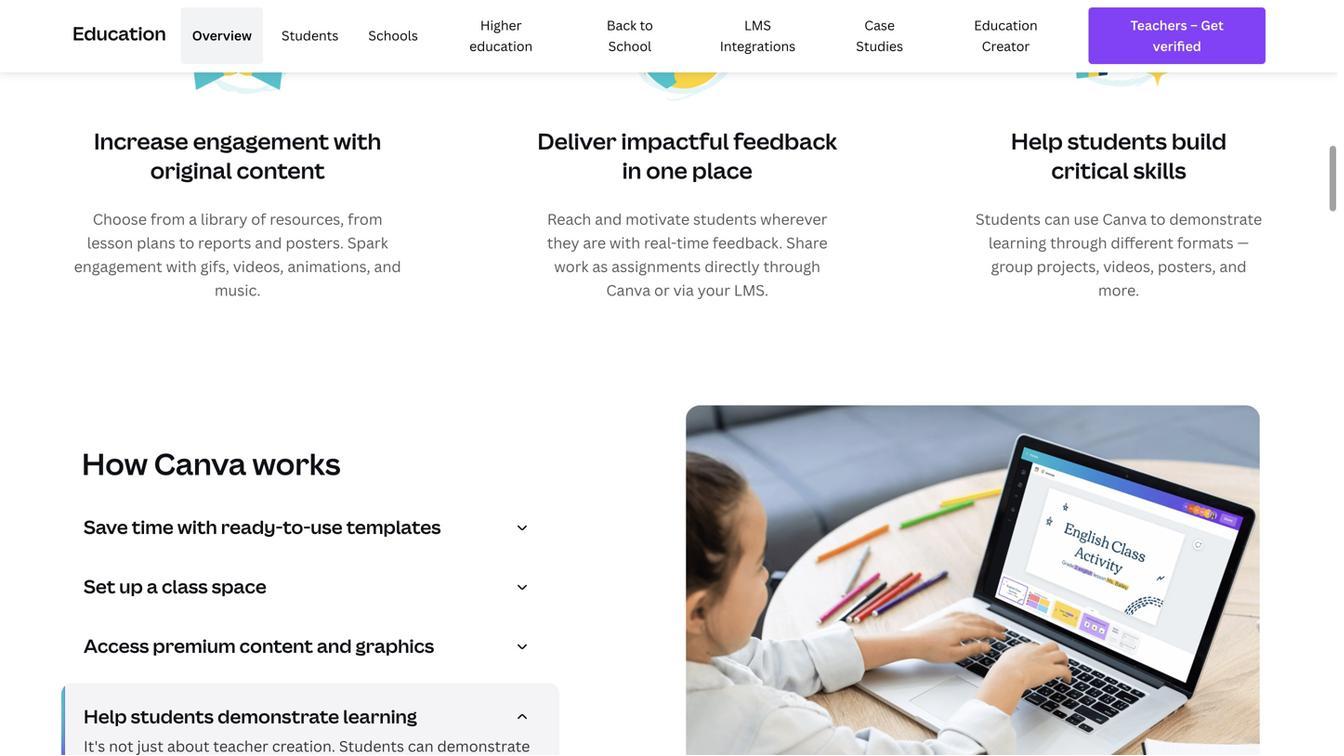 Task type: describe. For each thing, give the bounding box(es) containing it.
set up a class space button
[[84, 574, 545, 606]]

posters.
[[286, 233, 344, 253]]

projects,
[[1037, 257, 1100, 277]]

deliver impactful feedback in one place
[[538, 126, 838, 185]]

to inside the back to school
[[640, 16, 653, 34]]

help for help students demonstrate learning
[[84, 704, 127, 730]]

and inside dropdown button
[[317, 633, 352, 659]]

content inside "increase engagement with original content"
[[237, 155, 325, 185]]

education creator
[[975, 16, 1038, 55]]

save time with ready-to-use templates
[[84, 514, 441, 540]]

via
[[674, 281, 694, 301]]

animations,
[[288, 257, 371, 277]]

a for class
[[147, 574, 158, 600]]

back to school link
[[573, 7, 687, 64]]

help students demonstrate learning
[[84, 704, 417, 730]]

gifs,
[[201, 257, 230, 277]]

one
[[646, 155, 688, 185]]

save time with ready-to-use templates button
[[84, 514, 545, 546]]

feedback
[[734, 126, 838, 156]]

to inside students can use canva to demonstrate learning through different formats — group projects, videos, posters, and more.
[[1151, 209, 1166, 229]]

access premium content and graphics button
[[84, 633, 545, 665]]

videos, inside students can use canva to demonstrate learning through different formats — group projects, videos, posters, and more.
[[1104, 257, 1155, 277]]

students can use canva to demonstrate learning through different formats — group projects, videos, posters, and more.
[[976, 209, 1263, 301]]

back to school
[[607, 16, 653, 55]]

class
[[162, 574, 208, 600]]

help students build critical skills
[[1012, 126, 1227, 185]]

engagement icon image
[[178, 0, 297, 105]]

learning inside students can use canva to demonstrate learning through different formats — group projects, videos, posters, and more.
[[989, 233, 1047, 253]]

or
[[655, 281, 670, 301]]

and inside reach and motivate students wherever they are with real-time feedback. share work as assignments directly through canva or via your lms.
[[595, 209, 622, 229]]

engagement inside choose from a library of resources, from lesson plans to reports and posters. spark engagement with gifs, videos, animations, and music.
[[74, 257, 162, 277]]

students link
[[271, 7, 350, 64]]

ready-
[[221, 514, 283, 540]]

use inside students can use canva to demonstrate learning through different formats — group projects, videos, posters, and more.
[[1074, 209, 1099, 229]]

group
[[992, 257, 1034, 277]]

set
[[84, 574, 116, 600]]

higher
[[481, 16, 522, 34]]

motivate
[[626, 209, 690, 229]]

case
[[865, 16, 895, 34]]

schools
[[369, 27, 418, 44]]

work
[[554, 257, 589, 277]]

higher education
[[470, 16, 533, 55]]

are
[[583, 233, 606, 253]]

lms
[[745, 16, 772, 34]]

students for learning
[[131, 704, 214, 730]]

lesson
[[87, 233, 133, 253]]

space
[[212, 574, 267, 600]]

impactful
[[622, 126, 729, 156]]

choose from a library of resources, from lesson plans to reports and posters. spark engagement with gifs, videos, animations, and music.
[[74, 209, 401, 301]]

students for students can use canva to demonstrate learning through different formats — group projects, videos, posters, and more.
[[976, 209, 1041, 229]]

lms integrations link
[[695, 7, 822, 64]]

education for education
[[73, 21, 166, 46]]

students for critical
[[1068, 126, 1168, 156]]

to-
[[283, 514, 311, 540]]

help for help students build critical skills
[[1012, 126, 1063, 156]]

school
[[609, 37, 652, 55]]

save
[[84, 514, 128, 540]]

works
[[252, 444, 341, 484]]

case studies link
[[829, 7, 931, 64]]

reports
[[198, 233, 251, 253]]

through inside reach and motivate students wherever they are with real-time feedback. share work as assignments directly through canva or via your lms.
[[764, 257, 821, 277]]

through inside students can use canva to demonstrate learning through different formats — group projects, videos, posters, and more.
[[1051, 233, 1108, 253]]

with inside reach and motivate students wherever they are with real-time feedback. share work as assignments directly through canva or via your lms.
[[610, 233, 641, 253]]

reach and motivate students wherever they are with real-time feedback. share work as assignments directly through canva or via your lms.
[[547, 209, 828, 301]]

increase
[[94, 126, 188, 156]]

canva inside reach and motivate students wherever they are with real-time feedback. share work as assignments directly through canva or via your lms.
[[606, 281, 651, 301]]

help students demonstrate learning button
[[84, 704, 545, 736]]

skills icon image
[[1060, 0, 1179, 105]]

assignments
[[612, 257, 701, 277]]

back
[[607, 16, 637, 34]]

reach
[[548, 209, 592, 229]]

library
[[201, 209, 248, 229]]

graphics
[[356, 633, 434, 659]]

formats
[[1178, 233, 1234, 253]]

teachers – get verified image
[[1106, 15, 1250, 57]]

premium
[[153, 633, 236, 659]]

directly
[[705, 257, 760, 277]]

templates
[[347, 514, 441, 540]]

as
[[593, 257, 608, 277]]

build
[[1172, 126, 1227, 156]]

resources,
[[270, 209, 344, 229]]

to inside choose from a library of resources, from lesson plans to reports and posters. spark engagement with gifs, videos, animations, and music.
[[179, 233, 194, 253]]

integrations
[[720, 37, 796, 55]]

original
[[150, 155, 232, 185]]

schools link
[[357, 7, 429, 64]]



Task type: locate. For each thing, give the bounding box(es) containing it.
time inside dropdown button
[[132, 514, 174, 540]]

0 vertical spatial through
[[1051, 233, 1108, 253]]

students
[[1068, 126, 1168, 156], [694, 209, 757, 229], [131, 704, 214, 730]]

menu bar containing higher education
[[174, 7, 1074, 64]]

1 vertical spatial to
[[1151, 209, 1166, 229]]

content
[[237, 155, 325, 185], [240, 633, 313, 659]]

2 videos, from the left
[[1104, 257, 1155, 277]]

videos,
[[233, 257, 284, 277], [1104, 257, 1155, 277]]

wherever
[[761, 209, 828, 229]]

education
[[975, 16, 1038, 34], [73, 21, 166, 46]]

1 horizontal spatial use
[[1074, 209, 1099, 229]]

help down access
[[84, 704, 127, 730]]

learning down graphics
[[343, 704, 417, 730]]

0 vertical spatial learning
[[989, 233, 1047, 253]]

1 vertical spatial learning
[[343, 704, 417, 730]]

lms integrations
[[720, 16, 796, 55]]

1 from from the left
[[150, 209, 185, 229]]

your
[[698, 281, 731, 301]]

1 horizontal spatial demonstrate
[[1170, 209, 1263, 229]]

education for education creator
[[975, 16, 1038, 34]]

0 horizontal spatial education
[[73, 21, 166, 46]]

they
[[547, 233, 580, 253]]

menu bar inside education element
[[174, 7, 1074, 64]]

0 vertical spatial demonstrate
[[1170, 209, 1263, 229]]

0 vertical spatial help
[[1012, 126, 1063, 156]]

1 vertical spatial engagement
[[74, 257, 162, 277]]

creator
[[982, 37, 1030, 55]]

students left build
[[1068, 126, 1168, 156]]

through down the share
[[764, 257, 821, 277]]

how
[[82, 444, 148, 484]]

and inside students can use canva to demonstrate learning through different formats — group projects, videos, posters, and more.
[[1220, 257, 1247, 277]]

2 vertical spatial students
[[131, 704, 214, 730]]

real-
[[644, 233, 677, 253]]

up
[[119, 574, 143, 600]]

posters,
[[1158, 257, 1217, 277]]

a inside dropdown button
[[147, 574, 158, 600]]

music.
[[215, 281, 261, 301]]

0 horizontal spatial to
[[179, 233, 194, 253]]

0 horizontal spatial help
[[84, 704, 127, 730]]

0 vertical spatial content
[[237, 155, 325, 185]]

feedback.
[[713, 233, 783, 253]]

1 vertical spatial content
[[240, 633, 313, 659]]

1 vertical spatial a
[[147, 574, 158, 600]]

skills
[[1134, 155, 1187, 185]]

to
[[640, 16, 653, 34], [1151, 209, 1166, 229], [179, 233, 194, 253]]

higher education link
[[437, 7, 566, 64]]

with inside "increase engagement with original content"
[[334, 126, 382, 156]]

students left schools
[[282, 27, 339, 44]]

help inside help students build critical skills
[[1012, 126, 1063, 156]]

0 vertical spatial students
[[282, 27, 339, 44]]

1 horizontal spatial students
[[976, 209, 1041, 229]]

time
[[677, 233, 709, 253], [132, 514, 174, 540]]

videos, up music.
[[233, 257, 284, 277]]

1 horizontal spatial videos,
[[1104, 257, 1155, 277]]

help
[[1012, 126, 1063, 156], [84, 704, 127, 730]]

time down motivate on the top of the page
[[677, 233, 709, 253]]

access premium content and graphics
[[84, 633, 434, 659]]

engagement inside "increase engagement with original content"
[[193, 126, 329, 156]]

students
[[282, 27, 339, 44], [976, 209, 1041, 229]]

menu bar
[[174, 7, 1074, 64]]

and down spark
[[374, 257, 401, 277]]

from
[[150, 209, 185, 229], [348, 209, 383, 229]]

studies
[[857, 37, 904, 55]]

from up spark
[[348, 209, 383, 229]]

students up feedback.
[[694, 209, 757, 229]]

1 horizontal spatial help
[[1012, 126, 1063, 156]]

and down set up a class space dropdown button
[[317, 633, 352, 659]]

students up group
[[976, 209, 1041, 229]]

0 vertical spatial engagement
[[193, 126, 329, 156]]

student using canva image
[[686, 406, 1261, 756]]

access
[[84, 633, 149, 659]]

engagement down the lesson
[[74, 257, 162, 277]]

engagement
[[193, 126, 329, 156], [74, 257, 162, 277]]

a for library
[[189, 209, 197, 229]]

1 horizontal spatial to
[[640, 16, 653, 34]]

0 horizontal spatial learning
[[343, 704, 417, 730]]

0 horizontal spatial students
[[282, 27, 339, 44]]

and down of
[[255, 233, 282, 253]]

1 videos, from the left
[[233, 257, 284, 277]]

place
[[692, 155, 753, 185]]

0 vertical spatial time
[[677, 233, 709, 253]]

0 horizontal spatial students
[[131, 704, 214, 730]]

overview link
[[181, 7, 263, 64]]

1 vertical spatial time
[[132, 514, 174, 540]]

1 horizontal spatial students
[[694, 209, 757, 229]]

help up the can
[[1012, 126, 1063, 156]]

2 vertical spatial canva
[[154, 444, 246, 484]]

through
[[1051, 233, 1108, 253], [764, 257, 821, 277]]

learning inside dropdown button
[[343, 704, 417, 730]]

a inside choose from a library of resources, from lesson plans to reports and posters. spark engagement with gifs, videos, animations, and music.
[[189, 209, 197, 229]]

can
[[1045, 209, 1071, 229]]

0 vertical spatial a
[[189, 209, 197, 229]]

critical
[[1052, 155, 1129, 185]]

education element
[[73, 0, 1266, 71]]

2 horizontal spatial students
[[1068, 126, 1168, 156]]

with
[[334, 126, 382, 156], [610, 233, 641, 253], [166, 257, 197, 277], [178, 514, 217, 540]]

more.
[[1099, 281, 1140, 301]]

0 horizontal spatial demonstrate
[[218, 704, 339, 730]]

0 horizontal spatial videos,
[[233, 257, 284, 277]]

0 horizontal spatial through
[[764, 257, 821, 277]]

1 vertical spatial students
[[976, 209, 1041, 229]]

1 horizontal spatial learning
[[989, 233, 1047, 253]]

0 vertical spatial students
[[1068, 126, 1168, 156]]

1 horizontal spatial canva
[[606, 281, 651, 301]]

1 vertical spatial help
[[84, 704, 127, 730]]

time inside reach and motivate students wherever they are with real-time feedback. share work as assignments directly through canva or via your lms.
[[677, 233, 709, 253]]

to up different
[[1151, 209, 1166, 229]]

2 horizontal spatial to
[[1151, 209, 1166, 229]]

0 horizontal spatial from
[[150, 209, 185, 229]]

students inside reach and motivate students wherever they are with real-time feedback. share work as assignments directly through canva or via your lms.
[[694, 209, 757, 229]]

set up a class space
[[84, 574, 267, 600]]

to right plans
[[179, 233, 194, 253]]

from up plans
[[150, 209, 185, 229]]

1 horizontal spatial through
[[1051, 233, 1108, 253]]

and up are
[[595, 209, 622, 229]]

1 vertical spatial canva
[[606, 281, 651, 301]]

canva inside students can use canva to demonstrate learning through different formats — group projects, videos, posters, and more.
[[1103, 209, 1147, 229]]

videos, inside choose from a library of resources, from lesson plans to reports and posters. spark engagement with gifs, videos, animations, and music.
[[233, 257, 284, 277]]

use right the can
[[1074, 209, 1099, 229]]

time right save
[[132, 514, 174, 540]]

different
[[1111, 233, 1174, 253]]

1 horizontal spatial time
[[677, 233, 709, 253]]

learning up group
[[989, 233, 1047, 253]]

a right up
[[147, 574, 158, 600]]

0 vertical spatial canva
[[1103, 209, 1147, 229]]

0 horizontal spatial use
[[311, 514, 343, 540]]

0 vertical spatial use
[[1074, 209, 1099, 229]]

—
[[1238, 233, 1250, 253]]

0 horizontal spatial time
[[132, 514, 174, 540]]

and
[[595, 209, 622, 229], [255, 233, 282, 253], [374, 257, 401, 277], [1220, 257, 1247, 277], [317, 633, 352, 659]]

of
[[251, 209, 266, 229]]

education inside "education creator" link
[[975, 16, 1038, 34]]

0 horizontal spatial engagement
[[74, 257, 162, 277]]

overview
[[192, 27, 252, 44]]

students inside dropdown button
[[131, 704, 214, 730]]

students inside 'link'
[[282, 27, 339, 44]]

lms.
[[734, 281, 769, 301]]

demonstrate down access premium content and graphics
[[218, 704, 339, 730]]

use inside dropdown button
[[311, 514, 343, 540]]

education creator link
[[939, 7, 1074, 64]]

and down —
[[1220, 257, 1247, 277]]

videos, up more.
[[1104, 257, 1155, 277]]

share
[[787, 233, 828, 253]]

canva up ready-
[[154, 444, 246, 484]]

canva up different
[[1103, 209, 1147, 229]]

1 horizontal spatial a
[[189, 209, 197, 229]]

1 horizontal spatial education
[[975, 16, 1038, 34]]

content inside dropdown button
[[240, 633, 313, 659]]

students inside help students build critical skills
[[1068, 126, 1168, 156]]

case studies
[[857, 16, 904, 55]]

0 horizontal spatial canva
[[154, 444, 246, 484]]

with inside dropdown button
[[178, 514, 217, 540]]

spark
[[348, 233, 388, 253]]

1 vertical spatial through
[[764, 257, 821, 277]]

deliver
[[538, 126, 617, 156]]

engagement up of
[[193, 126, 329, 156]]

0 horizontal spatial a
[[147, 574, 158, 600]]

2 horizontal spatial canva
[[1103, 209, 1147, 229]]

1 horizontal spatial from
[[348, 209, 383, 229]]

demonstrate up formats
[[1170, 209, 1263, 229]]

students down premium
[[131, 704, 214, 730]]

content up of
[[237, 155, 325, 185]]

demonstrate inside students can use canva to demonstrate learning through different formats — group projects, videos, posters, and more.
[[1170, 209, 1263, 229]]

demonstrate inside dropdown button
[[218, 704, 339, 730]]

2 vertical spatial to
[[179, 233, 194, 253]]

1 horizontal spatial engagement
[[193, 126, 329, 156]]

2 from from the left
[[348, 209, 383, 229]]

help inside dropdown button
[[84, 704, 127, 730]]

plans
[[137, 233, 176, 253]]

canva left or
[[606, 281, 651, 301]]

content down set up a class space dropdown button
[[240, 633, 313, 659]]

with inside choose from a library of resources, from lesson plans to reports and posters. spark engagement with gifs, videos, animations, and music.
[[166, 257, 197, 277]]

a left library
[[189, 209, 197, 229]]

0 vertical spatial to
[[640, 16, 653, 34]]

use
[[1074, 209, 1099, 229], [311, 514, 343, 540]]

to right back
[[640, 16, 653, 34]]

through up "projects,"
[[1051, 233, 1108, 253]]

increase engagement with original content
[[94, 126, 382, 185]]

students inside students can use canva to demonstrate learning through different formats — group projects, videos, posters, and more.
[[976, 209, 1041, 229]]

1 vertical spatial use
[[311, 514, 343, 540]]

1 vertical spatial demonstrate
[[218, 704, 339, 730]]

how canva works
[[82, 444, 341, 484]]

in
[[623, 155, 642, 185]]

demonstrate
[[1170, 209, 1263, 229], [218, 704, 339, 730]]

learning
[[989, 233, 1047, 253], [343, 704, 417, 730]]

1 vertical spatial students
[[694, 209, 757, 229]]

use up set up a class space dropdown button
[[311, 514, 343, 540]]

education
[[470, 37, 533, 55]]

students for students
[[282, 27, 339, 44]]

feedback icon image
[[628, 0, 747, 105]]

choose
[[93, 209, 147, 229]]



Task type: vqa. For each thing, say whether or not it's contained in the screenshot.
the by for 'pink green femme influencer fashion and beauty livestream facebook cover' image
no



